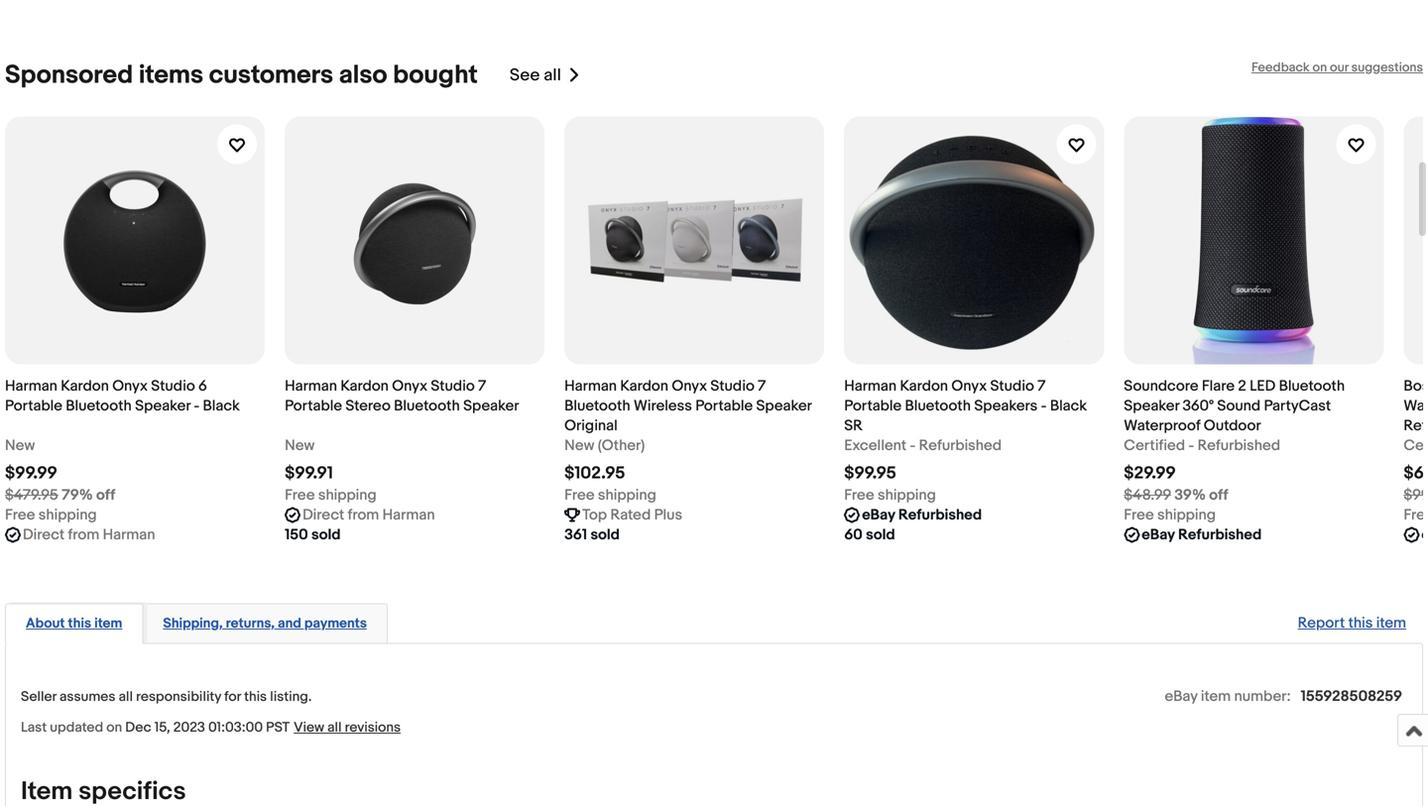 Task type: vqa. For each thing, say whether or not it's contained in the screenshot.
Harman in 'Harman Kardon Onyx Studio 6 Portable Bluetooth Speaker - Black'
yes



Task type: describe. For each thing, give the bounding box(es) containing it.
(other)
[[598, 437, 645, 455]]

2
[[1238, 377, 1247, 395]]

previous price $479.95 79% off text field
[[5, 486, 115, 505]]

$102.95 text field
[[565, 463, 625, 484]]

7 for $99.95
[[1038, 377, 1046, 395]]

2 horizontal spatial all
[[544, 65, 561, 86]]

last
[[21, 720, 47, 736]]

bos
[[1404, 377, 1428, 395]]

free inside harman kardon onyx studio 7 bluetooth wireless portable speaker original new (other) $102.95 free shipping
[[565, 487, 595, 504]]

customers
[[209, 60, 333, 91]]

harman kardon onyx studio 6 portable bluetooth speaker - black
[[5, 377, 240, 415]]

New (Other) text field
[[565, 436, 645, 456]]

new text field for $99.99
[[5, 436, 35, 456]]

60 sold text field
[[844, 525, 895, 545]]

off inside new $99.99 $479.95 79% off free shipping
[[96, 487, 115, 504]]

portable for harman kardon onyx studio 7 portable bluetooth speakers - black sr excellent - refurbished $99.95 free shipping
[[844, 397, 902, 415]]

1 horizontal spatial item
[[1201, 688, 1231, 706]]

for
[[224, 689, 241, 706]]

this for about
[[68, 615, 91, 632]]

refurbished inside ebay refurbished text box
[[1178, 526, 1262, 544]]

report
[[1298, 614, 1345, 632]]

off inside 'soundcore flare 2 led bluetooth speaker 360° sound partycast waterproof outdoor certified - refurbished $29.99 $48.99 39% off free shipping'
[[1209, 487, 1228, 504]]

new for $99.91
[[285, 437, 315, 455]]

outdoor
[[1204, 417, 1261, 435]]

harman inside text field
[[383, 506, 435, 524]]

about this item button
[[26, 614, 122, 633]]

new text field for $99.91
[[285, 436, 315, 456]]

black for harman kardon onyx studio 6 portable bluetooth speaker - black
[[203, 397, 240, 415]]

0 vertical spatial on
[[1313, 60, 1327, 75]]

shipping inside new $99.91 free shipping
[[318, 487, 377, 504]]

feedback on our suggestions
[[1252, 60, 1423, 75]]

certified
[[1124, 437, 1185, 455]]

direct from harman for direct from harman text box
[[23, 526, 155, 544]]

plus
[[654, 506, 682, 524]]

onyx for harman kardon onyx studio 7 portable stereo bluetooth speaker
[[392, 377, 427, 395]]

361 sold
[[565, 526, 620, 544]]

6
[[198, 377, 207, 395]]

$48.99
[[1124, 487, 1171, 504]]

studio for harman kardon onyx studio 7 bluetooth wireless portable speaker original new (other) $102.95 free shipping
[[711, 377, 755, 395]]

direct from harman for direct from harman text field
[[303, 506, 435, 524]]

60
[[844, 526, 863, 544]]

speakers
[[974, 397, 1038, 415]]

Cer text field
[[1404, 436, 1428, 456]]

1 horizontal spatial free shipping text field
[[285, 486, 377, 505]]

$102.95
[[565, 463, 625, 484]]

see all
[[510, 65, 561, 86]]

shipping inside 'soundcore flare 2 led bluetooth speaker 360° sound partycast waterproof outdoor certified - refurbished $29.99 $48.99 39% off free shipping'
[[1158, 506, 1216, 524]]

kardon for harman kardon onyx studio 7 portable bluetooth speakers - black sr excellent - refurbished $99.95 free shipping
[[900, 377, 948, 395]]

$69
[[1404, 463, 1428, 484]]

harman kardon onyx studio 7 portable bluetooth speakers - black sr excellent - refurbished $99.95 free shipping
[[844, 377, 1087, 504]]

bluetooth inside harman kardon onyx studio 7 portable bluetooth speakers - black sr excellent - refurbished $99.95 free shipping
[[905, 397, 971, 415]]

see all link
[[510, 60, 581, 91]]

shipping inside harman kardon onyx studio 7 portable bluetooth speakers - black sr excellent - refurbished $99.95 free shipping
[[878, 487, 936, 504]]

kardon for harman kardon onyx studio 7 portable stereo bluetooth speaker
[[341, 377, 389, 395]]

pst
[[266, 720, 290, 736]]

2 vertical spatial ebay
[[1165, 688, 1198, 706]]

seller assumes all responsibility for this listing.
[[21, 689, 312, 706]]

bos cer $69 $99. free
[[1404, 377, 1428, 524]]

returns,
[[226, 615, 275, 632]]

eBay Refurbished text field
[[1142, 525, 1262, 545]]

speaker inside harman kardon onyx studio 6 portable bluetooth speaker - black
[[135, 397, 190, 415]]

top
[[582, 506, 607, 524]]

150 sold text field
[[285, 525, 341, 545]]

free inside new $99.91 free shipping
[[285, 487, 315, 504]]

tab list containing about this item
[[5, 600, 1423, 644]]

01:03:00
[[208, 720, 263, 736]]

$99.91
[[285, 463, 333, 484]]

portable for harman kardon onyx studio 7 portable stereo bluetooth speaker
[[285, 397, 342, 415]]

view
[[294, 720, 324, 736]]

direct for direct from harman text field
[[303, 506, 344, 524]]

shipping inside new $99.99 $479.95 79% off free shipping
[[38, 506, 97, 524]]

$29.99
[[1124, 463, 1176, 484]]

$99.95 text field
[[844, 463, 896, 484]]

Top Rated Plus text field
[[582, 505, 682, 525]]

sold for $99.95
[[866, 526, 895, 544]]

Direct from Harman text field
[[303, 505, 435, 525]]

ebay refurbished for ebay refurbished text field
[[862, 506, 982, 524]]

bluetooth inside harman kardon onyx studio 7 portable stereo bluetooth speaker
[[394, 397, 460, 415]]

ebay item number: 155928508259
[[1165, 688, 1402, 706]]

bought
[[393, 60, 478, 91]]

150
[[285, 526, 308, 544]]

$69 text field
[[1404, 463, 1428, 484]]

1 vertical spatial on
[[106, 720, 122, 736]]

suggestions
[[1352, 60, 1423, 75]]

seller
[[21, 689, 56, 706]]

responsibility
[[136, 689, 221, 706]]

ebay refurbished for ebay refurbished text box
[[1142, 526, 1262, 544]]

feedback on our suggestions link
[[1252, 60, 1423, 75]]

shipping,
[[163, 615, 223, 632]]

shipping, returns, and payments button
[[163, 614, 367, 633]]

revisions
[[345, 720, 401, 736]]

from for direct from harman text field
[[348, 506, 379, 524]]

harman for harman kardon onyx studio 7 bluetooth wireless portable speaker original new (other) $102.95 free shipping
[[565, 377, 617, 395]]

partycast
[[1264, 397, 1331, 415]]

report this item link
[[1288, 605, 1416, 642]]

original
[[565, 417, 618, 435]]

feedback
[[1252, 60, 1310, 75]]

items
[[139, 60, 203, 91]]

Direct from Harman text field
[[23, 525, 155, 545]]

361 sold text field
[[565, 525, 620, 545]]

7 for $102.95
[[758, 377, 766, 395]]

39%
[[1175, 487, 1206, 504]]

portable inside harman kardon onyx studio 7 bluetooth wireless portable speaker original new (other) $102.95 free shipping
[[695, 397, 753, 415]]

also
[[339, 60, 387, 91]]

60 sold
[[844, 526, 895, 544]]

- inside harman kardon onyx studio 6 portable bluetooth speaker - black
[[194, 397, 200, 415]]

top rated plus
[[582, 506, 682, 524]]

bluetooth inside 'soundcore flare 2 led bluetooth speaker 360° sound partycast waterproof outdoor certified - refurbished $29.99 $48.99 39% off free shipping'
[[1279, 377, 1345, 395]]

harman kardon onyx studio 7 bluetooth wireless portable speaker original new (other) $102.95 free shipping
[[565, 377, 812, 504]]

- right the excellent
[[910, 437, 916, 455]]

refurbished inside ebay refurbished text field
[[899, 506, 982, 524]]

shipping, returns, and payments
[[163, 615, 367, 632]]

kardon for harman kardon onyx studio 7 bluetooth wireless portable speaker original new (other) $102.95 free shipping
[[620, 377, 668, 395]]

79%
[[62, 487, 93, 504]]

number:
[[1234, 688, 1291, 706]]

harman for harman kardon onyx studio 6 portable bluetooth speaker - black
[[5, 377, 57, 395]]

report this item
[[1298, 614, 1406, 632]]

soundcore flare 2 led bluetooth speaker 360° sound partycast waterproof outdoor certified - refurbished $29.99 $48.99 39% off free shipping
[[1124, 377, 1345, 524]]

refurbished inside harman kardon onyx studio 7 portable bluetooth speakers - black sr excellent - refurbished $99.95 free shipping
[[919, 437, 1002, 455]]

eBay Refurbished text field
[[862, 505, 982, 525]]



Task type: locate. For each thing, give the bounding box(es) containing it.
-
[[194, 397, 200, 415], [1041, 397, 1047, 415], [910, 437, 916, 455], [1189, 437, 1194, 455]]

2 horizontal spatial 7
[[1038, 377, 1046, 395]]

ebay for ebay refurbished text box
[[1142, 526, 1175, 544]]

2 free shipping text field from the left
[[844, 486, 936, 505]]

1 vertical spatial direct from harman
[[23, 526, 155, 544]]

1 horizontal spatial direct from harman
[[303, 506, 435, 524]]

harman
[[5, 377, 57, 395], [285, 377, 337, 395], [565, 377, 617, 395], [844, 377, 897, 395], [383, 506, 435, 524], [103, 526, 155, 544]]

direct inside direct from harman text field
[[303, 506, 344, 524]]

free
[[285, 487, 315, 504], [565, 487, 595, 504], [844, 487, 874, 504], [5, 506, 35, 524], [1124, 506, 1154, 524], [1404, 506, 1428, 524]]

portable up sr
[[844, 397, 902, 415]]

bluetooth up excellent - refurbished 'text box'
[[905, 397, 971, 415]]

2 portable from the left
[[285, 397, 342, 415]]

1 horizontal spatial from
[[348, 506, 379, 524]]

15,
[[155, 720, 170, 736]]

stereo
[[345, 397, 391, 415]]

free shipping text field for shipping
[[565, 486, 656, 505]]

4 onyx from the left
[[952, 377, 987, 395]]

our
[[1330, 60, 1349, 75]]

bluetooth
[[1279, 377, 1345, 395], [66, 397, 132, 415], [394, 397, 460, 415], [565, 397, 630, 415], [905, 397, 971, 415]]

item left number:
[[1201, 688, 1231, 706]]

harman inside harman kardon onyx studio 7 bluetooth wireless portable speaker original new (other) $102.95 free shipping
[[565, 377, 617, 395]]

studio for harman kardon onyx studio 7 portable stereo bluetooth speaker
[[431, 377, 475, 395]]

1 horizontal spatial on
[[1313, 60, 1327, 75]]

ebay for ebay refurbished text field
[[862, 506, 895, 524]]

2 off from the left
[[1209, 487, 1228, 504]]

1 horizontal spatial direct
[[303, 506, 344, 524]]

tab list
[[5, 600, 1423, 644]]

New text field
[[5, 436, 35, 456], [285, 436, 315, 456]]

refurbished inside 'soundcore flare 2 led bluetooth speaker 360° sound partycast waterproof outdoor certified - refurbished $29.99 $48.99 39% off free shipping'
[[1198, 437, 1281, 455]]

new text field up $99.99 text box
[[5, 436, 35, 456]]

direct from harman down new $99.91 free shipping
[[303, 506, 435, 524]]

free shipping text field down $479.95
[[5, 505, 97, 525]]

free up top
[[565, 487, 595, 504]]

shipping up direct from harman text field
[[318, 487, 377, 504]]

from inside text field
[[348, 506, 379, 524]]

2 horizontal spatial sold
[[866, 526, 895, 544]]

soundcore
[[1124, 377, 1199, 395]]

1 off from the left
[[96, 487, 115, 504]]

2 horizontal spatial item
[[1376, 614, 1406, 632]]

new $99.91 free shipping
[[285, 437, 377, 504]]

black down 6
[[203, 397, 240, 415]]

$29.99 text field
[[1124, 463, 1176, 484]]

1 sold from the left
[[311, 526, 341, 544]]

$479.95
[[5, 487, 58, 504]]

7 inside harman kardon onyx studio 7 bluetooth wireless portable speaker original new (other) $102.95 free shipping
[[758, 377, 766, 395]]

speaker inside harman kardon onyx studio 7 bluetooth wireless portable speaker original new (other) $102.95 free shipping
[[756, 397, 812, 415]]

studio inside harman kardon onyx studio 7 portable stereo bluetooth speaker
[[431, 377, 475, 395]]

from for direct from harman text box
[[68, 526, 99, 544]]

portable for harman kardon onyx studio 6 portable bluetooth speaker - black
[[5, 397, 62, 415]]

updated
[[50, 720, 103, 736]]

ebay down $48.99
[[1142, 526, 1175, 544]]

black inside harman kardon onyx studio 7 portable bluetooth speakers - black sr excellent - refurbished $99.95 free shipping
[[1050, 397, 1087, 415]]

sold down top
[[591, 526, 620, 544]]

$99.95
[[844, 463, 896, 484]]

previous price $48.99 39% off text field
[[1124, 486, 1228, 505]]

kardon inside harman kardon onyx studio 7 bluetooth wireless portable speaker original new (other) $102.95 free shipping
[[620, 377, 668, 395]]

refurbished down speakers
[[919, 437, 1002, 455]]

shipping inside harman kardon onyx studio 7 bluetooth wireless portable speaker original new (other) $102.95 free shipping
[[598, 487, 656, 504]]

onyx for harman kardon onyx studio 6 portable bluetooth speaker - black
[[112, 377, 148, 395]]

2023
[[173, 720, 205, 736]]

1 vertical spatial ebay refurbished
[[1142, 526, 1262, 544]]

portable inside harman kardon onyx studio 7 portable stereo bluetooth speaker
[[285, 397, 342, 415]]

speaker inside harman kardon onyx studio 7 portable stereo bluetooth speaker
[[463, 397, 519, 415]]

bluetooth up partycast
[[1279, 377, 1345, 395]]

studio inside harman kardon onyx studio 6 portable bluetooth speaker - black
[[151, 377, 195, 395]]

about this item
[[26, 615, 122, 632]]

free shipping text field for $29.99
[[1124, 505, 1216, 525]]

portable left stereo
[[285, 397, 342, 415]]

- down 6
[[194, 397, 200, 415]]

- inside 'soundcore flare 2 led bluetooth speaker 360° sound partycast waterproof outdoor certified - refurbished $29.99 $48.99 39% off free shipping'
[[1189, 437, 1194, 455]]

from down 79%
[[68, 526, 99, 544]]

rated
[[610, 506, 651, 524]]

Free shipping text field
[[285, 486, 377, 505], [5, 505, 97, 525], [1124, 505, 1216, 525]]

0 horizontal spatial all
[[119, 689, 133, 706]]

studio inside harman kardon onyx studio 7 portable bluetooth speakers - black sr excellent - refurbished $99.95 free shipping
[[990, 377, 1034, 395]]

assumes
[[59, 689, 116, 706]]

on left our
[[1313, 60, 1327, 75]]

Free shipping text field
[[565, 486, 656, 505], [844, 486, 936, 505]]

new for $99.99
[[5, 437, 35, 455]]

shipping
[[318, 487, 377, 504], [598, 487, 656, 504], [878, 487, 936, 504], [38, 506, 97, 524], [1158, 506, 1216, 524]]

1 horizontal spatial new
[[285, 437, 315, 455]]

2 kardon from the left
[[341, 377, 389, 395]]

refurbished down excellent - refurbished 'text box'
[[899, 506, 982, 524]]

- down waterproof
[[1189, 437, 1194, 455]]

3 speaker from the left
[[756, 397, 812, 415]]

ebay left number:
[[1165, 688, 1198, 706]]

0 horizontal spatial 7
[[478, 377, 486, 395]]

kardon for harman kardon onyx studio 6 portable bluetooth speaker - black
[[61, 377, 109, 395]]

0 horizontal spatial item
[[94, 615, 122, 632]]

portable inside harman kardon onyx studio 7 portable bluetooth speakers - black sr excellent - refurbished $99.95 free shipping
[[844, 397, 902, 415]]

0 horizontal spatial direct from harman
[[23, 526, 155, 544]]

this right about
[[68, 615, 91, 632]]

free inside harman kardon onyx studio 7 portable bluetooth speakers - black sr excellent - refurbished $99.95 free shipping
[[844, 487, 874, 504]]

harman inside harman kardon onyx studio 6 portable bluetooth speaker - black
[[5, 377, 57, 395]]

1 horizontal spatial 7
[[758, 377, 766, 395]]

2 new from the left
[[285, 437, 315, 455]]

0 horizontal spatial from
[[68, 526, 99, 544]]

new $99.99 $479.95 79% off free shipping
[[5, 437, 115, 524]]

1 7 from the left
[[478, 377, 486, 395]]

0 vertical spatial ebay refurbished
[[862, 506, 982, 524]]

new up "$99.91"
[[285, 437, 315, 455]]

new inside harman kardon onyx studio 7 bluetooth wireless portable speaker original new (other) $102.95 free shipping
[[565, 437, 595, 455]]

2 horizontal spatial this
[[1349, 614, 1373, 632]]

ebay refurbished down 39%
[[1142, 526, 1262, 544]]

kardon up stereo
[[341, 377, 389, 395]]

0 horizontal spatial free shipping text field
[[565, 486, 656, 505]]

7 inside harman kardon onyx studio 7 portable stereo bluetooth speaker
[[478, 377, 486, 395]]

1 portable from the left
[[5, 397, 62, 415]]

on left dec
[[106, 720, 122, 736]]

kardon inside harman kardon onyx studio 6 portable bluetooth speaker - black
[[61, 377, 109, 395]]

flare
[[1202, 377, 1235, 395]]

2 new text field from the left
[[285, 436, 315, 456]]

2 sold from the left
[[591, 526, 620, 544]]

item right report
[[1376, 614, 1406, 632]]

0 horizontal spatial direct
[[23, 526, 65, 544]]

shipping down 39%
[[1158, 506, 1216, 524]]

direct from harman down 79%
[[23, 526, 155, 544]]

off right 79%
[[96, 487, 115, 504]]

free shipping text field down $99.91 text field
[[285, 486, 377, 505]]

sold
[[311, 526, 341, 544], [591, 526, 620, 544], [866, 526, 895, 544]]

ebay up 60 sold
[[862, 506, 895, 524]]

item
[[1376, 614, 1406, 632], [94, 615, 122, 632], [1201, 688, 1231, 706]]

0 horizontal spatial on
[[106, 720, 122, 736]]

new up $99.99 text box
[[5, 437, 35, 455]]

0 horizontal spatial sold
[[311, 526, 341, 544]]

black for harman kardon onyx studio 7 portable bluetooth speakers - black sr excellent - refurbished $99.95 free shipping
[[1050, 397, 1087, 415]]

- right speakers
[[1041, 397, 1047, 415]]

refurbished
[[919, 437, 1002, 455], [1198, 437, 1281, 455], [899, 506, 982, 524], [1178, 526, 1262, 544]]

3 sold from the left
[[866, 526, 895, 544]]

refurbished down the outdoor
[[1198, 437, 1281, 455]]

new inside new $99.99 $479.95 79% off free shipping
[[5, 437, 35, 455]]

1 horizontal spatial all
[[327, 720, 342, 736]]

free shipping text field for $99.95
[[844, 486, 936, 505]]

kardon up new $99.99 $479.95 79% off free shipping
[[61, 377, 109, 395]]

new inside new $99.91 free shipping
[[285, 437, 315, 455]]

bluetooth right stereo
[[394, 397, 460, 415]]

1 horizontal spatial free shipping text field
[[844, 486, 936, 505]]

this for report
[[1349, 614, 1373, 632]]

4 speaker from the left
[[1124, 397, 1179, 415]]

2 7 from the left
[[758, 377, 766, 395]]

kardon up wireless on the left
[[620, 377, 668, 395]]

portable up the $99.99
[[5, 397, 62, 415]]

4 portable from the left
[[844, 397, 902, 415]]

0 horizontal spatial black
[[203, 397, 240, 415]]

refurbished down 39%
[[1178, 526, 1262, 544]]

ebay inside text box
[[1142, 526, 1175, 544]]

0 vertical spatial direct
[[303, 506, 344, 524]]

onyx inside harman kardon onyx studio 6 portable bluetooth speaker - black
[[112, 377, 148, 395]]

harman inside harman kardon onyx studio 7 portable stereo bluetooth speaker
[[285, 377, 337, 395]]

about
[[26, 615, 65, 632]]

3 7 from the left
[[1038, 377, 1046, 395]]

from inside text box
[[68, 526, 99, 544]]

shipping up ebay refurbished text field
[[878, 487, 936, 504]]

free down the $99.95 text box
[[844, 487, 874, 504]]

Excellent - Refurbished text field
[[844, 436, 1002, 456]]

direct from harman
[[303, 506, 435, 524], [23, 526, 155, 544]]

direct inside direct from harman text box
[[23, 526, 65, 544]]

portable inside harman kardon onyx studio 6 portable bluetooth speaker - black
[[5, 397, 62, 415]]

direct for direct from harman text box
[[23, 526, 65, 544]]

$99.99 text field
[[5, 463, 57, 484]]

free inside 'soundcore flare 2 led bluetooth speaker 360° sound partycast waterproof outdoor certified - refurbished $29.99 $48.99 39% off free shipping'
[[1124, 506, 1154, 524]]

sound
[[1217, 397, 1261, 415]]

4 studio from the left
[[990, 377, 1034, 395]]

sold for $102.95
[[591, 526, 620, 544]]

harman for harman kardon onyx studio 7 portable stereo bluetooth speaker
[[285, 377, 337, 395]]

ebay inside text field
[[862, 506, 895, 524]]

1 studio from the left
[[151, 377, 195, 395]]

item for report this item
[[1376, 614, 1406, 632]]

ebay
[[862, 506, 895, 524], [1142, 526, 1175, 544], [1165, 688, 1198, 706]]

0 horizontal spatial new
[[5, 437, 35, 455]]

item right about
[[94, 615, 122, 632]]

1 vertical spatial direct
[[23, 526, 65, 544]]

3 onyx from the left
[[672, 377, 707, 395]]

black inside harman kardon onyx studio 6 portable bluetooth speaker - black
[[203, 397, 240, 415]]

studio for harman kardon onyx studio 7 portable bluetooth speakers - black sr excellent - refurbished $99.95 free shipping
[[990, 377, 1034, 395]]

harman inside text box
[[103, 526, 155, 544]]

all
[[544, 65, 561, 86], [119, 689, 133, 706], [327, 720, 342, 736]]

free down the previous price $99.00 30% off text field
[[1404, 506, 1428, 524]]

1 horizontal spatial black
[[1050, 397, 1087, 415]]

harman inside harman kardon onyx studio 7 portable bluetooth speakers - black sr excellent - refurbished $99.95 free shipping
[[844, 377, 897, 395]]

studio inside harman kardon onyx studio 7 bluetooth wireless portable speaker original new (other) $102.95 free shipping
[[711, 377, 755, 395]]

all right see
[[544, 65, 561, 86]]

$99.99
[[5, 463, 57, 484]]

this right for
[[244, 689, 267, 706]]

portable right wireless on the left
[[695, 397, 753, 415]]

7
[[478, 377, 486, 395], [758, 377, 766, 395], [1038, 377, 1046, 395]]

onyx for harman kardon onyx studio 7 portable bluetooth speakers - black sr excellent - refurbished $99.95 free shipping
[[952, 377, 987, 395]]

0 vertical spatial from
[[348, 506, 379, 524]]

3 portable from the left
[[695, 397, 753, 415]]

sold for $99.91
[[311, 526, 341, 544]]

1 horizontal spatial new text field
[[285, 436, 315, 456]]

all up dec
[[119, 689, 133, 706]]

studio for harman kardon onyx studio 6 portable bluetooth speaker - black
[[151, 377, 195, 395]]

155928508259
[[1301, 688, 1402, 706]]

new down original
[[565, 437, 595, 455]]

view all revisions link
[[290, 719, 401, 736]]

previous price $99.00 30% off text field
[[1404, 486, 1428, 505]]

See all text field
[[510, 65, 561, 86]]

1 kardon from the left
[[61, 377, 109, 395]]

onyx inside harman kardon onyx studio 7 portable stereo bluetooth speaker
[[392, 377, 427, 395]]

cer
[[1404, 437, 1428, 455]]

led
[[1250, 377, 1276, 395]]

bluetooth inside harman kardon onyx studio 6 portable bluetooth speaker - black
[[66, 397, 132, 415]]

bluetooth up new $99.99 $479.95 79% off free shipping
[[66, 397, 132, 415]]

7 inside harman kardon onyx studio 7 portable bluetooth speakers - black sr excellent - refurbished $99.95 free shipping
[[1038, 377, 1046, 395]]

ebay refurbished
[[862, 506, 982, 524], [1142, 526, 1262, 544]]

2 vertical spatial all
[[327, 720, 342, 736]]

payments
[[304, 615, 367, 632]]

1 vertical spatial all
[[119, 689, 133, 706]]

0 horizontal spatial ebay refurbished
[[862, 506, 982, 524]]

direct up 150 sold text field at bottom left
[[303, 506, 344, 524]]

item for about this item
[[94, 615, 122, 632]]

0 vertical spatial direct from harman
[[303, 506, 435, 524]]

black right speakers
[[1050, 397, 1087, 415]]

1 speaker from the left
[[135, 397, 190, 415]]

speaker
[[135, 397, 190, 415], [463, 397, 519, 415], [756, 397, 812, 415], [1124, 397, 1179, 415]]

waterproof
[[1124, 417, 1201, 435]]

see
[[510, 65, 540, 86]]

free down $48.99
[[1124, 506, 1154, 524]]

free shipping text field down '$99.95'
[[844, 486, 936, 505]]

item inside button
[[94, 615, 122, 632]]

off right 39%
[[1209, 487, 1228, 504]]

black
[[203, 397, 240, 415], [1050, 397, 1087, 415]]

this inside button
[[68, 615, 91, 632]]

1 horizontal spatial this
[[244, 689, 267, 706]]

kardon inside harman kardon onyx studio 7 portable bluetooth speakers - black sr excellent - refurbished $99.95 free shipping
[[900, 377, 948, 395]]

1 new from the left
[[5, 437, 35, 455]]

free down $479.95
[[5, 506, 35, 524]]

360°
[[1183, 397, 1214, 415]]

shipping down previous price $479.95 79% off "text field"
[[38, 506, 97, 524]]

bluetooth inside harman kardon onyx studio 7 bluetooth wireless portable speaker original new (other) $102.95 free shipping
[[565, 397, 630, 415]]

1 black from the left
[[203, 397, 240, 415]]

3 kardon from the left
[[620, 377, 668, 395]]

free inside new $99.99 $479.95 79% off free shipping
[[5, 506, 35, 524]]

2 speaker from the left
[[463, 397, 519, 415]]

0 horizontal spatial free shipping text field
[[5, 505, 97, 525]]

sold inside text box
[[591, 526, 620, 544]]

$99.91 text field
[[285, 463, 333, 484]]

361
[[565, 526, 587, 544]]

from down new $99.91 free shipping
[[348, 506, 379, 524]]

harman kardon onyx studio 7 portable stereo bluetooth speaker
[[285, 377, 519, 415]]

onyx inside harman kardon onyx studio 7 bluetooth wireless portable speaker original new (other) $102.95 free shipping
[[672, 377, 707, 395]]

ebay refurbished up the 60 sold text field
[[862, 506, 982, 524]]

3 studio from the left
[[711, 377, 755, 395]]

2 onyx from the left
[[392, 377, 427, 395]]

this
[[1349, 614, 1373, 632], [68, 615, 91, 632], [244, 689, 267, 706]]

2 horizontal spatial new
[[565, 437, 595, 455]]

new text field up "$99.91"
[[285, 436, 315, 456]]

0 horizontal spatial this
[[68, 615, 91, 632]]

harman for harman kardon onyx studio 7 portable bluetooth speakers - black sr excellent - refurbished $99.95 free shipping
[[844, 377, 897, 395]]

Certified - Refurbished text field
[[1124, 436, 1281, 456]]

sold right 60
[[866, 526, 895, 544]]

1 free shipping text field from the left
[[565, 486, 656, 505]]

1 horizontal spatial ebay refurbished
[[1142, 526, 1262, 544]]

kardon inside harman kardon onyx studio 7 portable stereo bluetooth speaker
[[341, 377, 389, 395]]

free shipping text field down 39%
[[1124, 505, 1216, 525]]

sponsored items customers also bought
[[5, 60, 478, 91]]

wireless
[[634, 397, 692, 415]]

speaker inside 'soundcore flare 2 led bluetooth speaker 360° sound partycast waterproof outdoor certified - refurbished $29.99 $48.99 39% off free shipping'
[[1124, 397, 1179, 415]]

2 horizontal spatial free shipping text field
[[1124, 505, 1216, 525]]

0 vertical spatial all
[[544, 65, 561, 86]]

150 sold
[[285, 526, 341, 544]]

off
[[96, 487, 115, 504], [1209, 487, 1228, 504]]

4 kardon from the left
[[900, 377, 948, 395]]

portable
[[5, 397, 62, 415], [285, 397, 342, 415], [695, 397, 753, 415], [844, 397, 902, 415]]

1 vertical spatial ebay
[[1142, 526, 1175, 544]]

shipping up rated
[[598, 487, 656, 504]]

free shipping text field for $99.99
[[5, 505, 97, 525]]

free shipping text field up top
[[565, 486, 656, 505]]

kardon
[[61, 377, 109, 395], [341, 377, 389, 395], [620, 377, 668, 395], [900, 377, 948, 395]]

0 horizontal spatial new text field
[[5, 436, 35, 456]]

1 horizontal spatial off
[[1209, 487, 1228, 504]]

2 black from the left
[[1050, 397, 1087, 415]]

free down "$99.91"
[[285, 487, 315, 504]]

1 new text field from the left
[[5, 436, 35, 456]]

sponsored
[[5, 60, 133, 91]]

1 vertical spatial from
[[68, 526, 99, 544]]

last updated on dec 15, 2023 01:03:00 pst view all revisions
[[21, 720, 401, 736]]

this right report
[[1349, 614, 1373, 632]]

onyx inside harman kardon onyx studio 7 portable bluetooth speakers - black sr excellent - refurbished $99.95 free shipping
[[952, 377, 987, 395]]

1 onyx from the left
[[112, 377, 148, 395]]

0 horizontal spatial off
[[96, 487, 115, 504]]

excellent
[[844, 437, 907, 455]]

Free text field
[[1404, 505, 1428, 525]]

and
[[278, 615, 301, 632]]

sold right 150
[[311, 526, 341, 544]]

sr
[[844, 417, 863, 435]]

3 new from the left
[[565, 437, 595, 455]]

kardon up excellent - refurbished 'text box'
[[900, 377, 948, 395]]

direct down $479.95
[[23, 526, 65, 544]]

$99.
[[1404, 487, 1428, 504]]

all right view
[[327, 720, 342, 736]]

bluetooth up original
[[565, 397, 630, 415]]

dec
[[125, 720, 151, 736]]

0 vertical spatial ebay
[[862, 506, 895, 524]]

listing.
[[270, 689, 312, 706]]

2 studio from the left
[[431, 377, 475, 395]]

1 horizontal spatial sold
[[591, 526, 620, 544]]

onyx for harman kardon onyx studio 7 bluetooth wireless portable speaker original new (other) $102.95 free shipping
[[672, 377, 707, 395]]

from
[[348, 506, 379, 524], [68, 526, 99, 544]]



